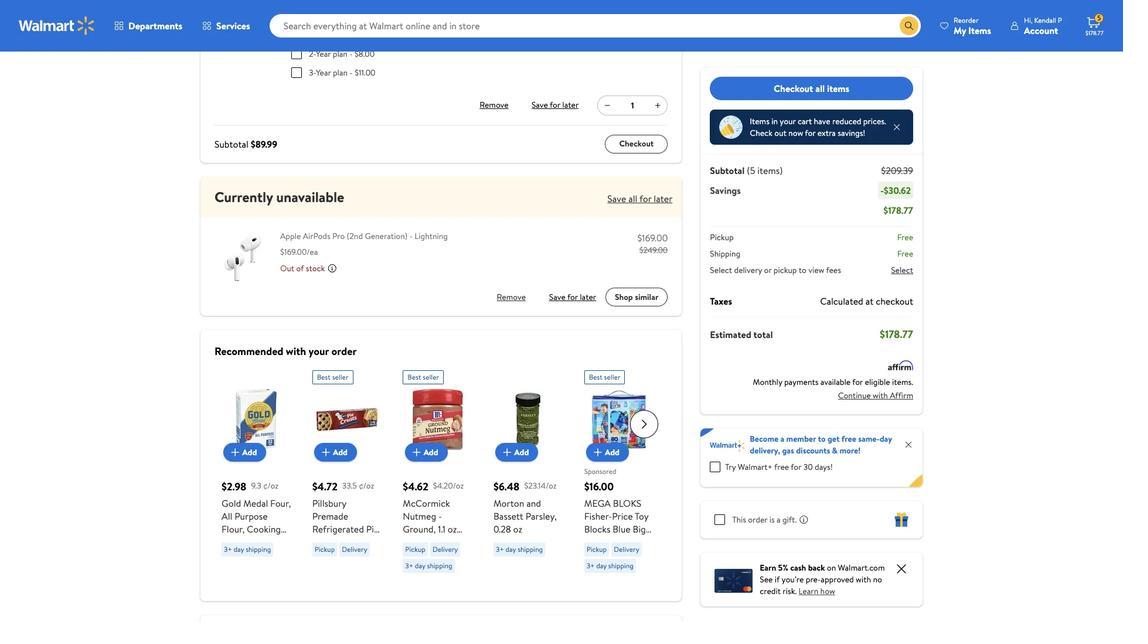 Task type: describe. For each thing, give the bounding box(es) containing it.
5 $178.77
[[1086, 13, 1104, 37]]

walmart plus image
[[711, 440, 746, 452]]

and
[[527, 497, 541, 510]]

1 vertical spatial $178.77
[[884, 204, 914, 217]]

save for later for topmost save for later button
[[532, 99, 579, 111]]

estimated total
[[711, 328, 773, 341]]

view details button
[[291, 18, 333, 30]]

save for save all for later link
[[608, 192, 627, 205]]

recommended with your order
[[215, 344, 357, 359]]

1 horizontal spatial at
[[866, 295, 874, 308]]

day inside $4.62 'group'
[[415, 561, 426, 571]]

shipping inside $2.98 group
[[246, 545, 271, 555]]

gift.
[[783, 514, 797, 526]]

$2.98 9.3 ¢/oz gold medal four, all purpose flour, cooking and baking ingredient, 2 lb.
[[222, 480, 291, 562]]

for left shop
[[568, 291, 578, 303]]

5
[[1098, 13, 1102, 23]]

0 vertical spatial with
[[286, 344, 306, 359]]

30
[[804, 462, 813, 473]]

remove for the bottommost save for later button
[[497, 291, 526, 303]]

crust,
[[312, 536, 337, 549]]

crusts,
[[312, 549, 341, 562]]

0 horizontal spatial free
[[775, 462, 790, 473]]

Search search field
[[270, 14, 922, 38]]

get
[[828, 433, 840, 445]]

3+ day shipping inside $2.98 group
[[224, 545, 271, 555]]

seasonings
[[403, 549, 448, 562]]

on
[[828, 563, 837, 574]]

more!
[[840, 445, 861, 457]]

add button for $4.72
[[314, 443, 357, 462]]

fisher-
[[585, 510, 612, 523]]

later for the bottommost save for later button
[[580, 291, 597, 303]]

5%
[[779, 563, 789, 574]]

have
[[814, 116, 831, 127]]

add for add to cart icon
[[242, 447, 257, 459]]

four,
[[270, 497, 291, 510]]

back
[[809, 563, 826, 574]]

$16.00
[[585, 480, 614, 494]]

lightning
[[415, 230, 448, 242]]

walmart.com
[[839, 563, 885, 574]]

time.)
[[406, 33, 423, 43]]

for inside banner
[[791, 462, 802, 473]]

gifting image
[[895, 513, 909, 527]]

available
[[821, 377, 851, 388]]

- inside $4.62 $4.20/oz mccormick nutmeg - ground, 1.1 oz mixed spices & seasonings
[[439, 510, 442, 523]]

at inside view details (only one option can be selected at a time.)
[[393, 33, 399, 43]]

Walmart Site-Wide search field
[[270, 14, 922, 38]]

sponsored
[[585, 467, 617, 477]]

out
[[280, 263, 295, 275]]

a inside become a member to get free same-day delivery, gas discounts & more!
[[781, 433, 785, 445]]

remove button for the bottommost save for later button
[[497, 288, 526, 307]]

clear search field text image
[[886, 21, 896, 30]]

departments button
[[104, 12, 192, 40]]

3+ inside $6.48 group
[[496, 545, 504, 555]]

for up $169.00
[[640, 192, 652, 205]]

1
[[632, 99, 635, 111]]

add walmart protection plan by allstate
[[291, 4, 435, 15]]

nutmeg
[[403, 510, 437, 523]]

taxes
[[711, 295, 733, 308]]

close walmart plus section image
[[905, 441, 914, 450]]

- inside apple airpods pro (2nd generation) - lightning $169.00/ea
[[410, 230, 413, 242]]

now
[[789, 127, 804, 139]]

checkout
[[876, 295, 914, 308]]

learn
[[799, 586, 819, 598]]

14.1
[[343, 549, 356, 562]]

add button for sponsored
[[587, 443, 629, 462]]

all for items
[[816, 82, 825, 95]]

0 horizontal spatial to
[[799, 265, 807, 276]]

2
[[268, 549, 273, 562]]

items inside items in your cart have reduced prices. check out now for extra savings!
[[750, 116, 770, 127]]

learn more about gifting image
[[800, 516, 809, 525]]

cooking
[[247, 523, 281, 536]]

checkout all items button
[[711, 77, 914, 100]]

departments
[[128, 19, 182, 32]]

reduced price image
[[720, 116, 743, 139]]

check
[[750, 127, 773, 139]]

$23.14/oz
[[525, 481, 557, 492]]

mccormick
[[403, 497, 450, 510]]

become
[[750, 433, 779, 445]]

$4.20/oz
[[433, 481, 464, 492]]

walmart image
[[19, 16, 95, 35]]

pre-
[[806, 574, 821, 586]]

estimated
[[711, 328, 752, 341]]

$209.39
[[882, 164, 914, 177]]

pro
[[333, 230, 345, 242]]

out of stock info. check back soon! our stock changes quickly – this item may be restocked while you're shopping. tooltip
[[328, 264, 337, 273]]

for
[[616, 562, 630, 575]]

apple
[[280, 230, 301, 242]]

$16.00 group
[[585, 366, 654, 588]]

checkout button
[[606, 135, 668, 153]]

save for the bottommost save for later button
[[550, 291, 566, 303]]

generation)
[[365, 230, 408, 242]]

shipping
[[711, 248, 741, 260]]

add to cart image for sponsored
[[591, 446, 605, 460]]

1 vertical spatial save for later button
[[550, 288, 597, 307]]

checkout for checkout all items
[[774, 82, 814, 95]]

$4.62 $4.20/oz mccormick nutmeg - ground, 1.1 oz mixed spices & seasonings
[[403, 480, 464, 562]]

close nudge image
[[893, 123, 902, 132]]

flour,
[[222, 523, 245, 536]]

similar
[[635, 291, 659, 303]]

3+ day shipping inside $6.48 group
[[496, 545, 543, 555]]

seller for $4.72
[[332, 372, 349, 382]]

oz for $4.62
[[448, 523, 457, 536]]

day inside become a member to get free same-day delivery, gas discounts & more!
[[880, 433, 893, 445]]

items
[[828, 82, 850, 95]]

bag
[[619, 536, 635, 549]]

approved
[[821, 574, 855, 586]]

mixed
[[403, 536, 428, 549]]

subtotal (5 items)
[[711, 164, 783, 177]]

$11.00
[[355, 67, 376, 78]]

kendall
[[1035, 15, 1057, 25]]

add button inside $6.48 group
[[496, 443, 539, 462]]

$4.72 group
[[312, 366, 382, 562]]

2 vertical spatial $178.77
[[880, 327, 914, 342]]

$169.00 $249.00
[[638, 232, 668, 256]]

pickup
[[774, 265, 797, 276]]

calculated
[[821, 295, 864, 308]]

big
[[633, 523, 646, 536]]

all for for
[[629, 192, 638, 205]]

add button inside $2.98 group
[[224, 443, 267, 462]]

you're
[[782, 574, 804, 586]]

p
[[1059, 15, 1063, 25]]

save for topmost save for later button
[[532, 99, 548, 111]]

to inside become a member to get free same-day delivery, gas discounts & more!
[[819, 433, 826, 445]]

¢/oz for $2.98
[[263, 481, 279, 492]]

morton
[[494, 497, 525, 510]]

plan
[[380, 4, 395, 15]]

fees
[[827, 265, 842, 276]]

stock
[[306, 263, 325, 275]]

currently unavailable
[[215, 187, 345, 207]]

items.
[[893, 377, 914, 388]]

cash
[[791, 563, 807, 574]]

best for $4.72
[[317, 372, 331, 382]]

subtotal for subtotal $89.99
[[215, 138, 249, 150]]

$6.48 group
[[494, 366, 563, 562]]

with inside see if you're pre-approved with no credit risk.
[[856, 574, 872, 586]]

free for shipping
[[898, 248, 914, 260]]

items)
[[758, 164, 783, 177]]

remove for topmost save for later button
[[480, 99, 509, 111]]

year for 2-
[[316, 48, 331, 60]]

seller inside the $16.00 group
[[605, 372, 621, 382]]

prices.
[[864, 116, 887, 127]]

day inside $2.98 group
[[234, 545, 244, 555]]

pillsbury
[[312, 497, 347, 510]]

protection
[[340, 4, 378, 15]]

risk.
[[783, 586, 797, 598]]

free for pickup
[[898, 232, 914, 243]]

2-Year plan - $8.00 checkbox
[[292, 48, 302, 59]]

savings!
[[838, 127, 866, 139]]

search icon image
[[905, 21, 915, 31]]

shipping inside the $16.00 group
[[609, 561, 634, 571]]

and
[[222, 536, 238, 549]]

can
[[344, 33, 355, 43]]

banner containing become a member to get free same-day delivery, gas discounts & more!
[[701, 429, 923, 487]]

$4.72
[[312, 480, 338, 494]]

3+ inside the $16.00 group
[[587, 561, 595, 571]]

medal
[[244, 497, 268, 510]]

decrease quantity best choice products oversized padded zero gravity chair, folding outdoor patio recliner w/ side tray - tan, current quantity 1 image
[[603, 101, 613, 110]]

subtotal for subtotal (5 items)
[[711, 164, 745, 177]]



Task type: vqa. For each thing, say whether or not it's contained in the screenshot.
Gift
no



Task type: locate. For each thing, give the bounding box(es) containing it.
select
[[711, 265, 733, 276], [892, 265, 914, 276]]

1 add button from the left
[[224, 443, 267, 462]]

1 plan from the top
[[333, 48, 348, 60]]

delivery inside $4.62 'group'
[[433, 545, 458, 555]]

$2.98 group
[[222, 366, 291, 562]]

add button inside the $16.00 group
[[587, 443, 629, 462]]

add inside the $16.00 group
[[605, 447, 620, 459]]

checkout down 1
[[620, 138, 654, 150]]

add up "$4.62"
[[424, 447, 439, 459]]

1 seller from the left
[[332, 372, 349, 382]]

3 add button from the left
[[405, 443, 448, 462]]

add button up "9.3"
[[224, 443, 267, 462]]

add button up sponsored
[[587, 443, 629, 462]]

2 best from the left
[[408, 372, 421, 382]]

$249.00
[[640, 244, 668, 256]]

allstate
[[407, 4, 435, 15]]

learn how
[[799, 586, 836, 598]]

2 best seller from the left
[[408, 372, 439, 382]]

best inside $4.62 'group'
[[408, 372, 421, 382]]

later left decrease quantity best choice products oversized padded zero gravity chair, folding outdoor patio recliner w/ side tray - tan, current quantity 1 icon
[[563, 99, 579, 111]]

1 horizontal spatial &
[[833, 445, 838, 457]]

for right now at top right
[[806, 127, 816, 139]]

best seller inside the $16.00 group
[[589, 372, 621, 382]]

2 horizontal spatial delivery
[[614, 545, 640, 555]]

day up toddler
[[597, 561, 607, 571]]

delivery inside the $16.00 group
[[614, 545, 640, 555]]

oz right 14.1
[[358, 549, 368, 562]]

1 horizontal spatial best seller
[[408, 372, 439, 382]]

5 add button from the left
[[587, 443, 629, 462]]

2 vertical spatial save
[[550, 291, 566, 303]]

0 vertical spatial at
[[393, 33, 399, 43]]

cart
[[798, 116, 813, 127]]

price
[[612, 510, 633, 523]]

save for later button left shop
[[550, 288, 597, 307]]

1 horizontal spatial later
[[580, 291, 597, 303]]

seller inside $4.62 'group'
[[423, 372, 439, 382]]

1 vertical spatial all
[[629, 192, 638, 205]]

checkout for checkout
[[620, 138, 654, 150]]

add to cart image up $6.48
[[501, 446, 515, 460]]

save inside save all for later link
[[608, 192, 627, 205]]

1 horizontal spatial to
[[819, 433, 826, 445]]

order
[[332, 344, 357, 359], [749, 514, 768, 526]]

add up $6.48
[[515, 447, 529, 459]]

at left checkout
[[866, 295, 874, 308]]

select down shipping
[[711, 265, 733, 276]]

$4.62 group
[[403, 366, 473, 578]]

later for topmost save for later button
[[563, 99, 579, 111]]

is
[[770, 514, 775, 526]]

dismiss capital one banner image
[[895, 563, 909, 577]]

try walmart+ free for 30 days!
[[726, 462, 833, 473]]

year down one
[[316, 48, 331, 60]]

1 vertical spatial subtotal
[[711, 164, 745, 177]]

$178.77 up affirm icon
[[880, 327, 914, 342]]

1 vertical spatial save
[[608, 192, 627, 205]]

with right 'recommended'
[[286, 344, 306, 359]]

to left view
[[799, 265, 807, 276]]

blue
[[613, 523, 631, 536]]

¢/oz right "9.3"
[[263, 481, 279, 492]]

banner
[[701, 429, 923, 487]]

2 ¢/oz from the left
[[359, 481, 374, 492]]

¢/oz right 33.5
[[359, 481, 374, 492]]

1 vertical spatial a
[[781, 433, 785, 445]]

0 vertical spatial year
[[316, 48, 331, 60]]

member
[[787, 433, 817, 445]]

4 add button from the left
[[496, 443, 539, 462]]

2 seller from the left
[[423, 372, 439, 382]]

a inside view details (only one option can be selected at a time.)
[[401, 33, 404, 43]]

oz inside $4.62 $4.20/oz mccormick nutmeg - ground, 1.1 oz mixed spices & seasonings
[[448, 523, 457, 536]]

0 horizontal spatial save
[[532, 99, 548, 111]]

add to cart image
[[319, 446, 333, 460], [410, 446, 424, 460], [501, 446, 515, 460], [591, 446, 605, 460]]

save for later left shop
[[550, 291, 597, 303]]

& left more!
[[833, 445, 838, 457]]

account
[[1025, 24, 1059, 37]]

savings
[[711, 184, 741, 197]]

2 horizontal spatial later
[[654, 192, 673, 205]]

delivery for $4.62
[[433, 545, 458, 555]]

plan down 'option'
[[333, 48, 348, 60]]

save for later for the bottommost save for later button
[[550, 291, 597, 303]]

3+ up toddler
[[587, 561, 595, 571]]

& right the "spices"
[[458, 536, 464, 549]]

1 vertical spatial free
[[775, 462, 790, 473]]

3+ day shipping inside the $16.00 group
[[587, 561, 634, 571]]

earn 5% cash back on walmart.com
[[760, 563, 885, 574]]

0 horizontal spatial ¢/oz
[[263, 481, 279, 492]]

1 best seller from the left
[[317, 372, 349, 382]]

add button inside $4.72 "group"
[[314, 443, 357, 462]]

oz right the 1.1
[[448, 523, 457, 536]]

0 vertical spatial items
[[969, 24, 992, 37]]

add for add to cart image in the the $16.00 group
[[605, 447, 620, 459]]

best seller inside $4.62 'group'
[[408, 372, 439, 382]]

0 vertical spatial a
[[401, 33, 404, 43]]

3+ down flour,
[[224, 545, 232, 555]]

$178.77 down the $30.62
[[884, 204, 914, 217]]

baking
[[240, 536, 268, 549]]

0 horizontal spatial items
[[750, 116, 770, 127]]

pickup down the ground,
[[406, 545, 426, 555]]

continue with affirm link
[[839, 387, 914, 405]]

0 horizontal spatial later
[[563, 99, 579, 111]]

best seller for $4.62
[[408, 372, 439, 382]]

0 horizontal spatial select
[[711, 265, 733, 276]]

1 select from the left
[[711, 265, 733, 276]]

oz right 0.28
[[514, 523, 523, 536]]

1 horizontal spatial best
[[408, 372, 421, 382]]

select for select delivery or pickup to view fees
[[711, 265, 733, 276]]

add to cart image up $4.72
[[319, 446, 333, 460]]

seller
[[332, 372, 349, 382], [423, 372, 439, 382], [605, 372, 621, 382]]

or
[[765, 265, 772, 276]]

add to cart image inside $4.72 "group"
[[319, 446, 333, 460]]

pickup for $4.72
[[315, 545, 335, 555]]

total
[[754, 328, 773, 341]]

unavailable
[[276, 187, 345, 207]]

free
[[842, 433, 857, 445], [775, 462, 790, 473]]

seller inside $4.72 "group"
[[332, 372, 349, 382]]

2 horizontal spatial save
[[608, 192, 627, 205]]

1 vertical spatial remove
[[497, 291, 526, 303]]

items inside reorder my items
[[969, 24, 992, 37]]

0 vertical spatial save
[[532, 99, 548, 111]]

2 horizontal spatial oz
[[514, 523, 523, 536]]

storage
[[606, 549, 638, 562]]

items left the in
[[750, 116, 770, 127]]

delivery down the 1.1
[[433, 545, 458, 555]]

same-
[[859, 433, 880, 445]]

of
[[296, 263, 304, 275]]

1 vertical spatial order
[[749, 514, 768, 526]]

add to cart image inside $6.48 group
[[501, 446, 515, 460]]

- left $8.00
[[350, 48, 353, 60]]

continue
[[839, 390, 871, 402]]

select for select button
[[892, 265, 914, 276]]

2 vertical spatial later
[[580, 291, 597, 303]]

3+ day shipping down flour,
[[224, 545, 271, 555]]

this
[[733, 514, 747, 526]]

best seller inside $4.72 "group"
[[317, 372, 349, 382]]

best inside $4.72 "group"
[[317, 372, 331, 382]]

shipping down the "spices"
[[427, 561, 453, 571]]

1 horizontal spatial seller
[[423, 372, 439, 382]]

pickup inside the $16.00 group
[[587, 545, 607, 555]]

1 vertical spatial to
[[819, 433, 826, 445]]

0 horizontal spatial all
[[629, 192, 638, 205]]

shipping down cooking
[[246, 545, 271, 555]]

pickup inside $4.62 'group'
[[406, 545, 426, 555]]

1 free from the top
[[898, 232, 914, 243]]

1 horizontal spatial oz
[[448, 523, 457, 536]]

add for add to cart image in the $6.48 group
[[515, 447, 529, 459]]

oz inside $4.72 33.5 ¢/oz pillsbury premade refrigerated pie crust, two pie crusts, 14.1 oz
[[358, 549, 368, 562]]

view details (only one option can be selected at a time.)
[[291, 18, 423, 43]]

0 vertical spatial subtotal
[[215, 138, 249, 150]]

1 ¢/oz from the left
[[263, 481, 279, 492]]

1 horizontal spatial order
[[749, 514, 768, 526]]

shipping down parsley,
[[518, 545, 543, 555]]

shipping down bag
[[609, 561, 634, 571]]

plan for $11.00
[[333, 67, 348, 78]]

add button up $4.72
[[314, 443, 357, 462]]

best seller
[[317, 372, 349, 382], [408, 372, 439, 382], [589, 372, 621, 382]]

in
[[772, 116, 778, 127]]

1 horizontal spatial select
[[892, 265, 914, 276]]

3+ down 0.28
[[496, 545, 504, 555]]

free inside become a member to get free same-day delivery, gas discounts & more!
[[842, 433, 857, 445]]

(2nd
[[347, 230, 363, 242]]

2 add button from the left
[[314, 443, 357, 462]]

0 vertical spatial all
[[816, 82, 825, 95]]

add to cart image
[[228, 446, 242, 460]]

with inside monthly payments available for eligible items. continue with affirm
[[873, 390, 889, 402]]

a right become
[[781, 433, 785, 445]]

1 vertical spatial at
[[866, 295, 874, 308]]

for left 30
[[791, 462, 802, 473]]

0 horizontal spatial oz
[[358, 549, 368, 562]]

1 horizontal spatial all
[[816, 82, 825, 95]]

items right my
[[969, 24, 992, 37]]

1 vertical spatial with
[[873, 390, 889, 402]]

1 horizontal spatial delivery
[[433, 545, 458, 555]]

all inside button
[[816, 82, 825, 95]]

1 year from the top
[[316, 48, 331, 60]]

3+ day shipping down mixed
[[406, 561, 453, 571]]

0 vertical spatial free
[[842, 433, 857, 445]]

calculated at checkout
[[821, 295, 914, 308]]

$4.72 33.5 ¢/oz pillsbury premade refrigerated pie crust, two pie crusts, 14.1 oz
[[312, 480, 379, 562]]

1 vertical spatial free
[[898, 248, 914, 260]]

2 horizontal spatial with
[[873, 390, 889, 402]]

0 horizontal spatial your
[[309, 344, 329, 359]]

later up $169.00
[[654, 192, 673, 205]]

add button for $4.62
[[405, 443, 448, 462]]

$89.99
[[251, 138, 277, 150]]

try
[[726, 462, 736, 473]]

0 vertical spatial $178.77
[[1086, 29, 1104, 37]]

- right the nutmeg
[[439, 510, 442, 523]]

add inside $6.48 group
[[515, 447, 529, 459]]

select up checkout
[[892, 265, 914, 276]]

lb.
[[275, 549, 285, 562]]

delivery inside $4.72 "group"
[[342, 545, 368, 555]]

shipping
[[246, 545, 271, 555], [518, 545, 543, 555], [427, 561, 453, 571], [609, 561, 634, 571]]

1 horizontal spatial subtotal
[[711, 164, 745, 177]]

1 horizontal spatial your
[[780, 116, 796, 127]]

add up sponsored
[[605, 447, 620, 459]]

seller for $4.62
[[423, 372, 439, 382]]

¢/oz inside the $2.98 9.3 ¢/oz gold medal four, all purpose flour, cooking and baking ingredient, 2 lb.
[[263, 481, 279, 492]]

0 horizontal spatial subtotal
[[215, 138, 249, 150]]

mega
[[585, 497, 611, 510]]

checkout inside button
[[774, 82, 814, 95]]

delivery down refrigerated
[[342, 545, 368, 555]]

0 vertical spatial your
[[780, 116, 796, 127]]

3 best seller from the left
[[589, 372, 621, 382]]

2 select from the left
[[892, 265, 914, 276]]

1 vertical spatial save for later
[[550, 291, 597, 303]]

1 delivery from the left
[[342, 545, 368, 555]]

2 horizontal spatial seller
[[605, 372, 621, 382]]

3 delivery from the left
[[614, 545, 640, 555]]

learn how link
[[799, 586, 836, 598]]

currently
[[215, 187, 273, 207]]

add button up $6.48
[[496, 443, 539, 462]]

day left close walmart plus section icon
[[880, 433, 893, 445]]

- left $11.00
[[350, 67, 353, 78]]

later left shop
[[580, 291, 597, 303]]

with left no
[[856, 574, 872, 586]]

at
[[393, 33, 399, 43], [866, 295, 874, 308]]

3-Year plan - $11.00 checkbox
[[292, 67, 302, 78]]

2 horizontal spatial best
[[589, 372, 603, 382]]

0 vertical spatial later
[[563, 99, 579, 111]]

pickup for $4.62
[[406, 545, 426, 555]]

for
[[550, 99, 561, 111], [806, 127, 816, 139], [640, 192, 652, 205], [568, 291, 578, 303], [853, 377, 864, 388], [791, 462, 802, 473]]

add to cart image for $4.72
[[319, 446, 333, 460]]

pickup for savings
[[711, 232, 734, 243]]

2 vertical spatial with
[[856, 574, 872, 586]]

& inside $4.62 $4.20/oz mccormick nutmeg - ground, 1.1 oz mixed spices & seasonings
[[458, 536, 464, 549]]

your inside items in your cart have reduced prices. check out now for extra savings!
[[780, 116, 796, 127]]

¢/oz inside $4.72 33.5 ¢/oz pillsbury premade refrigerated pie crust, two pie crusts, 14.1 oz
[[359, 481, 374, 492]]

spices
[[430, 536, 456, 549]]

all left items
[[816, 82, 825, 95]]

see if you're pre-approved with no credit risk.
[[760, 574, 883, 598]]

all down checkout button
[[629, 192, 638, 205]]

free
[[898, 232, 914, 243], [898, 248, 914, 260]]

save for later inside button
[[532, 99, 579, 111]]

shipping inside $4.62 'group'
[[427, 561, 453, 571]]

shipping inside $6.48 group
[[518, 545, 543, 555]]

1 vertical spatial plan
[[333, 67, 348, 78]]

0 vertical spatial remove
[[480, 99, 509, 111]]

add button up "$4.62"
[[405, 443, 448, 462]]

affirm image
[[889, 361, 914, 371]]

0 vertical spatial remove button
[[476, 96, 513, 115]]

pickup left two
[[315, 545, 335, 555]]

checkout inside button
[[620, 138, 654, 150]]

capital one credit card image
[[715, 567, 753, 593]]

add to cart image up sponsored
[[591, 446, 605, 460]]

with down eligible
[[873, 390, 889, 402]]

with
[[585, 549, 604, 562]]

add to cart image inside the $16.00 group
[[591, 446, 605, 460]]

your for cart
[[780, 116, 796, 127]]

0 horizontal spatial order
[[332, 344, 357, 359]]

- left lightning
[[410, 230, 413, 242]]

2 delivery from the left
[[433, 545, 458, 555]]

delivery for $4.72
[[342, 545, 368, 555]]

& inside become a member to get free same-day delivery, gas discounts & more!
[[833, 445, 838, 457]]

0 vertical spatial checkout
[[774, 82, 814, 95]]

bloks
[[613, 497, 642, 510]]

option
[[323, 33, 342, 43]]

two
[[339, 536, 355, 549]]

- down $209.39
[[881, 184, 884, 197]]

1 horizontal spatial free
[[842, 433, 857, 445]]

plan down 2-year plan - $8.00
[[333, 67, 348, 78]]

checkout up cart
[[774, 82, 814, 95]]

day inside $6.48 group
[[506, 545, 516, 555]]

subtotal left "$89.99"
[[215, 138, 249, 150]]

free down gas
[[775, 462, 790, 473]]

¢/oz for $4.72
[[359, 481, 374, 492]]

2 add to cart image from the left
[[410, 446, 424, 460]]

1 vertical spatial &
[[458, 536, 464, 549]]

1 horizontal spatial save
[[550, 291, 566, 303]]

1 add to cart image from the left
[[319, 446, 333, 460]]

subtotal $89.99
[[215, 138, 277, 150]]

3+ inside $2.98 group
[[224, 545, 232, 555]]

year down 2-year plan - $8.00
[[316, 67, 331, 78]]

3+ day shipping
[[224, 545, 271, 555], [496, 545, 543, 555], [406, 561, 453, 571], [587, 561, 634, 571]]

3-year plan - $11.00
[[309, 67, 376, 78]]

3 best from the left
[[589, 372, 603, 382]]

1 horizontal spatial checkout
[[774, 82, 814, 95]]

2 free from the top
[[898, 248, 914, 260]]

for inside items in your cart have reduced prices. check out now for extra savings!
[[806, 127, 816, 139]]

for left decrease quantity best choice products oversized padded zero gravity chair, folding outdoor patio recliner w/ side tray - tan, current quantity 1 icon
[[550, 99, 561, 111]]

0 horizontal spatial checkout
[[620, 138, 654, 150]]

3+ day shipping down 0.28
[[496, 545, 543, 555]]

airpods
[[303, 230, 331, 242]]

plan for $8.00
[[333, 48, 348, 60]]

recommended
[[215, 344, 284, 359]]

0 vertical spatial to
[[799, 265, 807, 276]]

0 vertical spatial save for later button
[[530, 96, 581, 115]]

1 best from the left
[[317, 372, 331, 382]]

0 vertical spatial order
[[332, 344, 357, 359]]

monthly
[[753, 377, 783, 388]]

add up 33.5
[[333, 447, 348, 459]]

selected
[[366, 33, 391, 43]]

day down 0.28
[[506, 545, 516, 555]]

view
[[291, 18, 308, 30]]

extra
[[818, 127, 836, 139]]

best for $4.62
[[408, 372, 421, 382]]

add inside $4.72 "group"
[[333, 447, 348, 459]]

day down mixed
[[415, 561, 426, 571]]

1 horizontal spatial items
[[969, 24, 992, 37]]

0 horizontal spatial at
[[393, 33, 399, 43]]

day inside the $16.00 group
[[597, 561, 607, 571]]

oz inside $6.48 $23.14/oz morton and bassett parsley, 0.28 oz
[[514, 523, 523, 536]]

add to cart image for $4.62
[[410, 446, 424, 460]]

year for 3-
[[316, 67, 331, 78]]

Try Walmart+ free for 30 days! checkbox
[[711, 462, 721, 473]]

hi,
[[1025, 15, 1033, 25]]

0 horizontal spatial &
[[458, 536, 464, 549]]

1 vertical spatial later
[[654, 192, 673, 205]]

pie
[[366, 523, 379, 536], [357, 536, 370, 549]]

your for order
[[309, 344, 329, 359]]

to left get at the bottom
[[819, 433, 826, 445]]

$169.00
[[638, 232, 668, 244]]

0 vertical spatial save for later
[[532, 99, 579, 111]]

free right get at the bottom
[[842, 433, 857, 445]]

add to cart image up "$4.62"
[[410, 446, 424, 460]]

add for add to cart image within $4.62 'group'
[[424, 447, 439, 459]]

a right 'is'
[[777, 514, 781, 526]]

add up "9.3"
[[242, 447, 257, 459]]

This order is a gift. checkbox
[[715, 515, 726, 526]]

delivery
[[342, 545, 368, 555], [433, 545, 458, 555], [614, 545, 640, 555]]

save for later button left decrease quantity best choice products oversized padded zero gravity chair, folding outdoor patio recliner w/ side tray - tan, current quantity 1 icon
[[530, 96, 581, 115]]

1 vertical spatial items
[[750, 116, 770, 127]]

subtotal up 'savings'
[[711, 164, 745, 177]]

all
[[222, 510, 232, 523]]

0 vertical spatial plan
[[333, 48, 348, 60]]

at right selected
[[393, 33, 399, 43]]

items in your cart have reduced prices. check out now for extra savings!
[[750, 116, 887, 139]]

(5
[[747, 164, 756, 177]]

3 seller from the left
[[605, 372, 621, 382]]

2 year from the top
[[316, 67, 331, 78]]

add button inside $4.62 'group'
[[405, 443, 448, 462]]

0 vertical spatial free
[[898, 232, 914, 243]]

1 horizontal spatial with
[[856, 574, 872, 586]]

best inside the $16.00 group
[[589, 372, 603, 382]]

$30.62
[[884, 184, 912, 197]]

$4.62
[[403, 480, 429, 494]]

increase quantity best choice products oversized padded zero gravity chair, folding outdoor patio recliner w/ side tray - tan, current quantity 1 image
[[654, 101, 663, 110]]

by
[[397, 4, 405, 15]]

3+ inside $4.62 'group'
[[406, 561, 414, 571]]

1 vertical spatial your
[[309, 344, 329, 359]]

0 horizontal spatial delivery
[[342, 545, 368, 555]]

2 horizontal spatial best seller
[[589, 372, 621, 382]]

3+ day shipping up toddler
[[587, 561, 634, 571]]

pickup up shipping
[[711, 232, 734, 243]]

pickup inside $4.72 "group"
[[315, 545, 335, 555]]

2 plan from the top
[[333, 67, 348, 78]]

0 horizontal spatial best seller
[[317, 372, 349, 382]]

save for later left decrease quantity best choice products oversized padded zero gravity chair, folding outdoor patio recliner w/ side tray - tan, current quantity 1 icon
[[532, 99, 579, 111]]

2 vertical spatial a
[[777, 514, 781, 526]]

1 vertical spatial remove button
[[497, 288, 526, 307]]

0 horizontal spatial with
[[286, 344, 306, 359]]

0 vertical spatial &
[[833, 445, 838, 457]]

reorder my items
[[954, 15, 992, 37]]

next slide for horizontalscrollerrecommendations list image
[[631, 410, 659, 439]]

pickup up pieces)
[[587, 545, 607, 555]]

your
[[780, 116, 796, 127], [309, 344, 329, 359]]

1 horizontal spatial ¢/oz
[[359, 481, 374, 492]]

1 vertical spatial year
[[316, 67, 331, 78]]

$178.77 down 5
[[1086, 29, 1104, 37]]

4 add to cart image from the left
[[591, 446, 605, 460]]

remove button for topmost save for later button
[[476, 96, 513, 115]]

blocks
[[585, 523, 611, 536]]

day down flour,
[[234, 545, 244, 555]]

3+ day shipping inside $4.62 'group'
[[406, 561, 453, 571]]

add for add to cart image inside the $4.72 "group"
[[333, 447, 348, 459]]

oz for $6.48
[[514, 523, 523, 536]]

for up the "continue" at the bottom right of page
[[853, 377, 864, 388]]

0 horizontal spatial seller
[[332, 372, 349, 382]]

0 horizontal spatial best
[[317, 372, 331, 382]]

a left time.)
[[401, 33, 404, 43]]

3 add to cart image from the left
[[501, 446, 515, 460]]

add inside $4.62 'group'
[[424, 447, 439, 459]]

delivery up for
[[614, 545, 640, 555]]

see
[[760, 574, 773, 586]]

add up view
[[291, 4, 306, 15]]

building
[[585, 536, 617, 549]]

1.1
[[438, 523, 446, 536]]

payments
[[785, 377, 819, 388]]

3+ down mixed
[[406, 561, 414, 571]]

1 vertical spatial checkout
[[620, 138, 654, 150]]

a
[[401, 33, 404, 43], [781, 433, 785, 445], [777, 514, 781, 526]]

add to cart image inside $4.62 'group'
[[410, 446, 424, 460]]

best seller for $4.72
[[317, 372, 349, 382]]

out of stock
[[280, 263, 325, 275]]

for inside monthly payments available for eligible items. continue with affirm
[[853, 377, 864, 388]]

(only
[[291, 33, 308, 43]]

add inside $2.98 group
[[242, 447, 257, 459]]



